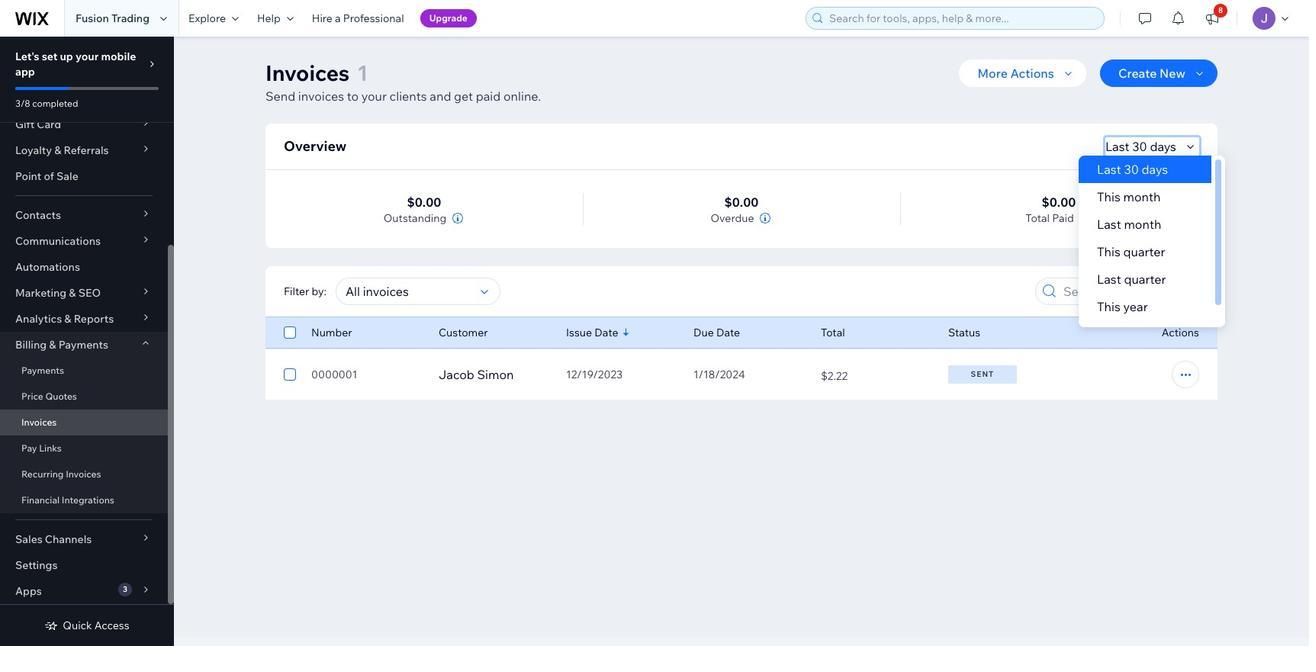 Task type: vqa. For each thing, say whether or not it's contained in the screenshot.
on within rank higher on google using advanced seo tools.
no



Task type: locate. For each thing, give the bounding box(es) containing it.
total for total
[[821, 326, 845, 339]]

1 horizontal spatial date
[[716, 326, 740, 339]]

paid
[[476, 88, 501, 104]]

30 up the last 30 days "option"
[[1132, 139, 1147, 154]]

$2.22
[[821, 369, 848, 383]]

actions
[[1010, 66, 1054, 81], [1162, 326, 1199, 339]]

actions right last year in the bottom right of the page
[[1162, 326, 1199, 339]]

last inside "option"
[[1097, 162, 1121, 177]]

$0.00
[[407, 195, 441, 210], [724, 195, 759, 210], [1042, 195, 1076, 210]]

upgrade button
[[420, 9, 477, 27]]

quarter up last quarter
[[1123, 244, 1165, 259]]

marketing
[[15, 286, 67, 300]]

your inside let's set up your mobile app
[[76, 50, 99, 63]]

last up the last 30 days "option"
[[1105, 139, 1130, 154]]

invoices for invoices 1 send invoices to your clients and get paid online.
[[265, 60, 350, 86]]

days up the last 30 days "option"
[[1150, 139, 1176, 154]]

total up the $2.22
[[821, 326, 845, 339]]

month down the last 30 days "option"
[[1123, 189, 1161, 204]]

last down this month
[[1097, 217, 1121, 232]]

0 horizontal spatial invoices
[[21, 417, 57, 428]]

last 30 days button
[[1105, 137, 1199, 156]]

billing & payments
[[15, 338, 108, 352]]

1 vertical spatial month
[[1124, 217, 1161, 232]]

1 this from the top
[[1097, 189, 1121, 204]]

0 vertical spatial quarter
[[1123, 244, 1165, 259]]

contacts button
[[0, 202, 168, 228]]

& for marketing
[[69, 286, 76, 300]]

last 30 days up the last 30 days "option"
[[1105, 139, 1176, 154]]

this year
[[1097, 299, 1148, 314]]

last up this month
[[1097, 162, 1121, 177]]

& for analytics
[[64, 312, 71, 326]]

2 horizontal spatial invoices
[[265, 60, 350, 86]]

card
[[37, 117, 61, 131]]

actions right more
[[1010, 66, 1054, 81]]

pay
[[21, 442, 37, 454]]

0 horizontal spatial your
[[76, 50, 99, 63]]

2 $0.00 from the left
[[724, 195, 759, 210]]

quick
[[63, 619, 92, 632]]

date right issue
[[594, 326, 618, 339]]

this for this year
[[1097, 299, 1121, 314]]

2 date from the left
[[716, 326, 740, 339]]

professional
[[343, 11, 404, 25]]

1 vertical spatial actions
[[1162, 326, 1199, 339]]

0 horizontal spatial date
[[594, 326, 618, 339]]

30 for the last 30 days "option"
[[1124, 162, 1139, 177]]

1 vertical spatial this
[[1097, 244, 1121, 259]]

last 30 days up this month
[[1097, 162, 1168, 177]]

invoices inside invoices 1 send invoices to your clients and get paid online.
[[265, 60, 350, 86]]

by:
[[312, 285, 326, 298]]

point of sale link
[[0, 163, 168, 189]]

3/8 completed
[[15, 98, 78, 109]]

your
[[76, 50, 99, 63], [361, 88, 387, 104]]

& inside dropdown button
[[69, 286, 76, 300]]

quarter down this quarter
[[1124, 272, 1166, 287]]

date right the due
[[716, 326, 740, 339]]

analytics & reports
[[15, 312, 114, 326]]

& inside dropdown button
[[64, 312, 71, 326]]

date
[[594, 326, 618, 339], [716, 326, 740, 339]]

last month
[[1097, 217, 1161, 232]]

& right loyalty
[[54, 143, 61, 157]]

reports
[[74, 312, 114, 326]]

1
[[357, 60, 368, 86]]

pay links
[[21, 442, 62, 454]]

1 vertical spatial total
[[821, 326, 845, 339]]

this month
[[1097, 189, 1161, 204]]

filter
[[284, 285, 309, 298]]

gift card button
[[0, 111, 168, 137]]

0 vertical spatial invoices
[[265, 60, 350, 86]]

to
[[347, 88, 359, 104]]

a
[[335, 11, 341, 25]]

$0.00 up overdue
[[724, 195, 759, 210]]

2 horizontal spatial $0.00
[[1042, 195, 1076, 210]]

& right billing
[[49, 338, 56, 352]]

set
[[42, 50, 57, 63]]

paid
[[1052, 211, 1074, 225]]

jacob
[[439, 367, 474, 382]]

jacob simon
[[439, 367, 514, 382]]

create new
[[1118, 66, 1186, 81]]

days inside the last 30 days button
[[1150, 139, 1176, 154]]

invoices for invoices
[[21, 417, 57, 428]]

0 horizontal spatial actions
[[1010, 66, 1054, 81]]

gift
[[15, 117, 34, 131]]

1 horizontal spatial your
[[361, 88, 387, 104]]

0 vertical spatial days
[[1150, 139, 1176, 154]]

None field
[[341, 278, 476, 304]]

send
[[265, 88, 295, 104]]

1 date from the left
[[594, 326, 618, 339]]

0 horizontal spatial $0.00
[[407, 195, 441, 210]]

year
[[1123, 299, 1148, 314], [1124, 327, 1149, 342]]

online.
[[503, 88, 541, 104]]

last quarter
[[1097, 272, 1166, 287]]

overview
[[284, 137, 347, 155]]

payments down analytics & reports dropdown button
[[58, 338, 108, 352]]

0 vertical spatial 30
[[1132, 139, 1147, 154]]

outstanding
[[384, 211, 446, 225]]

recurring invoices link
[[0, 462, 168, 487]]

referrals
[[64, 143, 109, 157]]

2 vertical spatial invoices
[[66, 468, 101, 480]]

None checkbox
[[284, 323, 296, 342]]

seo
[[78, 286, 101, 300]]

due
[[693, 326, 714, 339]]

invoices up invoices
[[265, 60, 350, 86]]

0 vertical spatial payments
[[58, 338, 108, 352]]

0 vertical spatial last 30 days
[[1105, 139, 1176, 154]]

2 vertical spatial this
[[1097, 299, 1121, 314]]

last down this year
[[1097, 327, 1121, 342]]

payments up price quotes
[[21, 365, 64, 376]]

channels
[[45, 533, 92, 546]]

& left reports
[[64, 312, 71, 326]]

overdue
[[711, 211, 754, 225]]

hire a professional link
[[303, 0, 413, 37]]

& inside popup button
[[54, 143, 61, 157]]

&
[[54, 143, 61, 157], [69, 286, 76, 300], [64, 312, 71, 326], [49, 338, 56, 352]]

30 up this month
[[1124, 162, 1139, 177]]

1 vertical spatial invoices
[[21, 417, 57, 428]]

days down the last 30 days button
[[1142, 162, 1168, 177]]

1 horizontal spatial actions
[[1162, 326, 1199, 339]]

this
[[1097, 189, 1121, 204], [1097, 244, 1121, 259], [1097, 299, 1121, 314]]

30 inside "option"
[[1124, 162, 1139, 177]]

year down last quarter
[[1123, 299, 1148, 314]]

0 vertical spatial month
[[1123, 189, 1161, 204]]

last 30 days inside button
[[1105, 139, 1176, 154]]

loyalty
[[15, 143, 52, 157]]

communications
[[15, 234, 101, 248]]

days inside the last 30 days "option"
[[1142, 162, 1168, 177]]

$0.00 for total paid
[[1042, 195, 1076, 210]]

pay links link
[[0, 436, 168, 462]]

$0.00 up outstanding
[[407, 195, 441, 210]]

1 vertical spatial your
[[361, 88, 387, 104]]

0 vertical spatial actions
[[1010, 66, 1054, 81]]

1 $0.00 from the left
[[407, 195, 441, 210]]

automations
[[15, 260, 80, 274]]

1 vertical spatial year
[[1124, 327, 1149, 342]]

1 vertical spatial days
[[1142, 162, 1168, 177]]

last 30 days
[[1105, 139, 1176, 154], [1097, 162, 1168, 177]]

30 inside button
[[1132, 139, 1147, 154]]

& inside popup button
[[49, 338, 56, 352]]

settings link
[[0, 552, 168, 578]]

payments link
[[0, 358, 168, 384]]

recurring invoices
[[21, 468, 101, 480]]

1 horizontal spatial total
[[1026, 211, 1050, 225]]

of
[[44, 169, 54, 183]]

last 30 days for the last 30 days "option"
[[1097, 162, 1168, 177]]

0 horizontal spatial total
[[821, 326, 845, 339]]

invoices down pay links link
[[66, 468, 101, 480]]

due date
[[693, 326, 740, 339]]

last 30 days for the last 30 days button
[[1105, 139, 1176, 154]]

& left the seo
[[69, 286, 76, 300]]

billing
[[15, 338, 47, 352]]

0 vertical spatial your
[[76, 50, 99, 63]]

more
[[978, 66, 1008, 81]]

None checkbox
[[284, 365, 296, 384]]

1 horizontal spatial invoices
[[66, 468, 101, 480]]

1 vertical spatial quarter
[[1124, 272, 1166, 287]]

last inside button
[[1105, 139, 1130, 154]]

this up last year in the bottom right of the page
[[1097, 299, 1121, 314]]

quarter
[[1123, 244, 1165, 259], [1124, 272, 1166, 287]]

$0.00 up paid
[[1042, 195, 1076, 210]]

your right to
[[361, 88, 387, 104]]

list box
[[1079, 156, 1225, 348]]

clients
[[390, 88, 427, 104]]

1 vertical spatial 30
[[1124, 162, 1139, 177]]

month for last month
[[1124, 217, 1161, 232]]

this down last month
[[1097, 244, 1121, 259]]

0 vertical spatial this
[[1097, 189, 1121, 204]]

1 vertical spatial payments
[[21, 365, 64, 376]]

$0.00 for outstanding
[[407, 195, 441, 210]]

0 vertical spatial year
[[1123, 299, 1148, 314]]

days
[[1150, 139, 1176, 154], [1142, 162, 1168, 177]]

your right up
[[76, 50, 99, 63]]

1 vertical spatial last 30 days
[[1097, 162, 1168, 177]]

total left paid
[[1026, 211, 1050, 225]]

2 this from the top
[[1097, 244, 1121, 259]]

3 $0.00 from the left
[[1042, 195, 1076, 210]]

3 this from the top
[[1097, 299, 1121, 314]]

month up this quarter
[[1124, 217, 1161, 232]]

invoices up pay links
[[21, 417, 57, 428]]

0 vertical spatial total
[[1026, 211, 1050, 225]]

year down this year
[[1124, 327, 1149, 342]]

1 horizontal spatial $0.00
[[724, 195, 759, 210]]

last 30 days inside "option"
[[1097, 162, 1168, 177]]

your inside invoices 1 send invoices to your clients and get paid online.
[[361, 88, 387, 104]]

8
[[1218, 5, 1223, 15]]

this up last month
[[1097, 189, 1121, 204]]



Task type: describe. For each thing, give the bounding box(es) containing it.
communications button
[[0, 228, 168, 254]]

payments inside popup button
[[58, 338, 108, 352]]

customer
[[439, 326, 488, 339]]

get
[[454, 88, 473, 104]]

simon
[[477, 367, 514, 382]]

actions inside button
[[1010, 66, 1054, 81]]

filter by:
[[284, 285, 326, 298]]

mobile
[[101, 50, 136, 63]]

invoices link
[[0, 410, 168, 436]]

invoices inside "link"
[[66, 468, 101, 480]]

last year
[[1097, 327, 1149, 342]]

upgrade
[[429, 12, 468, 24]]

quarter for this quarter
[[1123, 244, 1165, 259]]

fusion
[[76, 11, 109, 25]]

& for billing
[[49, 338, 56, 352]]

quarter for last quarter
[[1124, 272, 1166, 287]]

30 for the last 30 days button
[[1132, 139, 1147, 154]]

last 30 days option
[[1079, 156, 1211, 183]]

0000001
[[311, 368, 357, 381]]

let's set up your mobile app
[[15, 50, 136, 79]]

financial integrations
[[21, 494, 114, 506]]

date for due date
[[716, 326, 740, 339]]

help
[[257, 11, 281, 25]]

days for the last 30 days "option"
[[1142, 162, 1168, 177]]

this quarter
[[1097, 244, 1165, 259]]

invoices 1 send invoices to your clients and get paid online.
[[265, 60, 541, 104]]

automations link
[[0, 254, 168, 280]]

billing & payments button
[[0, 332, 168, 358]]

let's
[[15, 50, 39, 63]]

links
[[39, 442, 62, 454]]

quick access button
[[44, 619, 129, 632]]

$0.00 for overdue
[[724, 195, 759, 210]]

more actions button
[[959, 60, 1086, 87]]

app
[[15, 65, 35, 79]]

analytics & reports button
[[0, 306, 168, 332]]

contacts
[[15, 208, 61, 222]]

analytics
[[15, 312, 62, 326]]

invoices
[[298, 88, 344, 104]]

sidebar element
[[0, 0, 174, 646]]

help button
[[248, 0, 303, 37]]

loyalty & referrals
[[15, 143, 109, 157]]

Search for tools, apps, help & more... field
[[825, 8, 1099, 29]]

financial
[[21, 494, 60, 506]]

status
[[948, 326, 981, 339]]

date for issue date
[[594, 326, 618, 339]]

price quotes
[[21, 391, 77, 402]]

new
[[1160, 66, 1186, 81]]

point of sale
[[15, 169, 78, 183]]

create
[[1118, 66, 1157, 81]]

trading
[[111, 11, 150, 25]]

hire a professional
[[312, 11, 404, 25]]

sales channels
[[15, 533, 92, 546]]

price
[[21, 391, 43, 402]]

total paid
[[1026, 211, 1074, 225]]

recurring
[[21, 468, 64, 480]]

total for total paid
[[1026, 211, 1050, 225]]

3/8
[[15, 98, 30, 109]]

issue date
[[566, 326, 618, 339]]

last up this year
[[1097, 272, 1121, 287]]

up
[[60, 50, 73, 63]]

create new button
[[1100, 60, 1218, 87]]

sales
[[15, 533, 43, 546]]

point
[[15, 169, 41, 183]]

number
[[311, 326, 352, 339]]

and
[[430, 88, 451, 104]]

loyalty & referrals button
[[0, 137, 168, 163]]

sent
[[971, 369, 994, 379]]

8 button
[[1195, 0, 1229, 37]]

& for loyalty
[[54, 143, 61, 157]]

this for this quarter
[[1097, 244, 1121, 259]]

financial integrations link
[[0, 487, 168, 513]]

more actions
[[978, 66, 1054, 81]]

1/18/2024
[[693, 368, 745, 381]]

3
[[123, 584, 127, 594]]

quick access
[[63, 619, 129, 632]]

year for this year
[[1123, 299, 1148, 314]]

days for the last 30 days button
[[1150, 139, 1176, 154]]

list box containing last 30 days
[[1079, 156, 1225, 348]]

quotes
[[45, 391, 77, 402]]

month for this month
[[1123, 189, 1161, 204]]

sale
[[56, 169, 78, 183]]

explore
[[188, 11, 226, 25]]

Search field
[[1059, 278, 1194, 304]]

completed
[[32, 98, 78, 109]]

integrations
[[62, 494, 114, 506]]

apps
[[15, 584, 42, 598]]

marketing & seo button
[[0, 280, 168, 306]]

fusion trading
[[76, 11, 150, 25]]

settings
[[15, 558, 58, 572]]

year for last year
[[1124, 327, 1149, 342]]

marketing & seo
[[15, 286, 101, 300]]

this for this month
[[1097, 189, 1121, 204]]

sales channels button
[[0, 526, 168, 552]]



